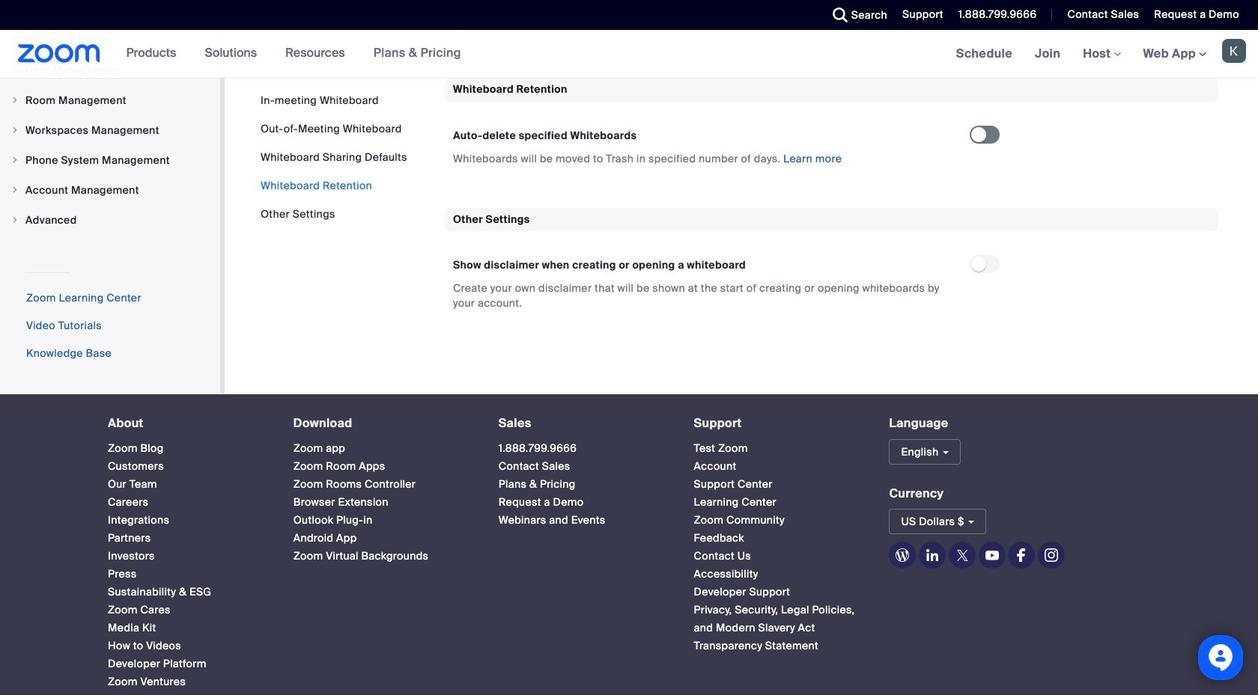 Task type: vqa. For each thing, say whether or not it's contained in the screenshot.
the UML Class Diagram element
no



Task type: locate. For each thing, give the bounding box(es) containing it.
1 vertical spatial right image
[[10, 126, 19, 135]]

heading
[[108, 417, 266, 430], [293, 417, 472, 430], [499, 417, 667, 430], [694, 417, 862, 430]]

banner
[[0, 30, 1258, 79]]

menu item
[[0, 56, 220, 85], [0, 86, 220, 115], [0, 116, 220, 144], [0, 146, 220, 174], [0, 176, 220, 204], [0, 206, 220, 234]]

right image
[[10, 186, 19, 195], [10, 216, 19, 225]]

4 heading from the left
[[694, 417, 862, 430]]

0 vertical spatial right image
[[10, 96, 19, 105]]

1 heading from the left
[[108, 417, 266, 430]]

1 vertical spatial right image
[[10, 216, 19, 225]]

1 right image from the top
[[10, 186, 19, 195]]

profile picture image
[[1222, 39, 1246, 63]]

whiteboard retention element
[[444, 78, 1218, 184]]

admin menu menu
[[0, 26, 220, 236]]

other settings element
[[444, 208, 1218, 329]]

right image
[[10, 96, 19, 105], [10, 126, 19, 135], [10, 156, 19, 165]]

0 vertical spatial right image
[[10, 186, 19, 195]]

menu bar
[[261, 93, 407, 222]]

2 vertical spatial right image
[[10, 156, 19, 165]]



Task type: describe. For each thing, give the bounding box(es) containing it.
3 right image from the top
[[10, 156, 19, 165]]

4 menu item from the top
[[0, 146, 220, 174]]

meetings navigation
[[945, 30, 1258, 79]]

1 right image from the top
[[10, 96, 19, 105]]

2 menu item from the top
[[0, 86, 220, 115]]

5 menu item from the top
[[0, 176, 220, 204]]

2 heading from the left
[[293, 417, 472, 430]]

3 menu item from the top
[[0, 116, 220, 144]]

zoom logo image
[[18, 44, 100, 63]]

3 heading from the left
[[499, 417, 667, 430]]

6 menu item from the top
[[0, 206, 220, 234]]

1 menu item from the top
[[0, 56, 220, 85]]

2 right image from the top
[[10, 216, 19, 225]]

2 right image from the top
[[10, 126, 19, 135]]

product information navigation
[[115, 30, 472, 78]]



